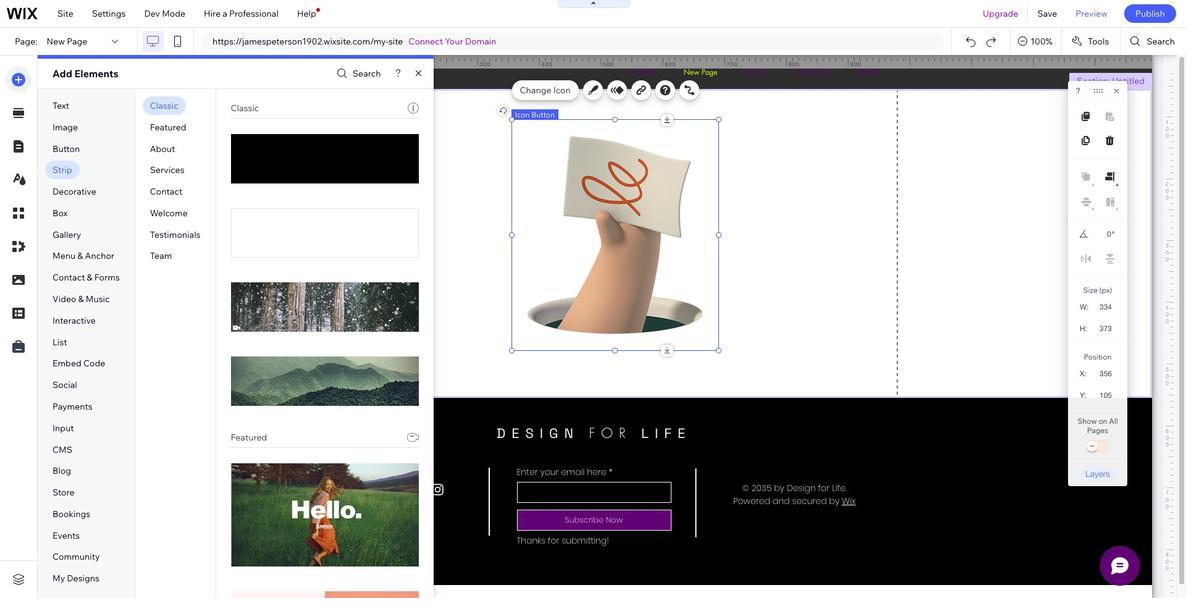 Task type: locate. For each thing, give the bounding box(es) containing it.
services
[[150, 165, 185, 176]]

testimonials
[[150, 229, 201, 240]]

classic
[[150, 100, 178, 111], [231, 103, 259, 114]]

publish
[[1136, 8, 1166, 19]]

0 vertical spatial featured
[[150, 122, 186, 133]]

0 horizontal spatial featured
[[150, 122, 186, 133]]

h:
[[1080, 325, 1088, 333]]

0 vertical spatial search
[[1147, 36, 1176, 47]]

search down https://jamespeterson1902.wixsite.com/my-site connect your domain
[[353, 68, 381, 79]]

1 horizontal spatial search button
[[1121, 28, 1187, 55]]

video
[[53, 294, 76, 305]]

2 vertical spatial &
[[78, 294, 84, 305]]

0 vertical spatial search button
[[1121, 28, 1187, 55]]

1 vertical spatial &
[[87, 272, 93, 283]]

code
[[83, 358, 105, 369]]

1 horizontal spatial search
[[1147, 36, 1176, 47]]

search
[[1147, 36, 1176, 47], [353, 68, 381, 79]]

preview button
[[1067, 0, 1117, 27]]

0 vertical spatial contact
[[150, 186, 182, 197]]

section:
[[1078, 75, 1111, 87]]

w:
[[1080, 303, 1089, 312]]

save button
[[1029, 0, 1067, 27]]

image
[[53, 122, 78, 133]]

1 vertical spatial featured
[[231, 432, 267, 443]]

designs
[[67, 573, 99, 584]]

0 horizontal spatial classic
[[150, 100, 178, 111]]

a
[[223, 8, 227, 19]]

contact
[[150, 186, 182, 197], [53, 272, 85, 283]]

section: untitled
[[1078, 75, 1145, 87]]

search button
[[1121, 28, 1187, 55], [334, 65, 381, 83]]

decorative
[[53, 186, 96, 197]]

tools
[[1088, 36, 1110, 47]]

site
[[389, 36, 403, 47]]

0 vertical spatial &
[[77, 251, 83, 262]]

None text field
[[1094, 299, 1118, 315], [1094, 320, 1118, 337], [1093, 365, 1118, 382], [1093, 387, 1118, 404], [1094, 299, 1118, 315], [1094, 320, 1118, 337], [1093, 365, 1118, 382], [1093, 387, 1118, 404]]

contact down services
[[150, 186, 182, 197]]

contact up video
[[53, 272, 85, 283]]

team
[[150, 251, 172, 262]]

& left "forms" in the top left of the page
[[87, 272, 93, 283]]

? button
[[1077, 87, 1081, 95]]

button down image
[[53, 143, 80, 154]]

professional
[[229, 8, 279, 19]]

https://jamespeterson1902.wixsite.com/my-
[[213, 36, 389, 47]]

1 vertical spatial icon
[[515, 110, 530, 119]]

preview
[[1076, 8, 1108, 19]]

1 vertical spatial button
[[53, 143, 80, 154]]

0 vertical spatial icon
[[554, 85, 571, 96]]

x:
[[1080, 370, 1087, 378]]

settings
[[92, 8, 126, 19]]

icon down the change
[[515, 110, 530, 119]]

0 horizontal spatial icon
[[515, 110, 530, 119]]

1 vertical spatial search button
[[334, 65, 381, 83]]

search button down https://jamespeterson1902.wixsite.com/my-site connect your domain
[[334, 65, 381, 83]]

anchor
[[85, 251, 114, 262]]

events
[[53, 530, 80, 541]]

icon
[[554, 85, 571, 96], [515, 110, 530, 119]]

featured
[[150, 122, 186, 133], [231, 432, 267, 443]]

500
[[604, 61, 615, 67]]

payments
[[53, 401, 93, 412]]

switch
[[1086, 438, 1111, 456]]

add elements
[[53, 67, 118, 80]]

0 horizontal spatial search
[[353, 68, 381, 79]]

300
[[480, 61, 491, 67]]

icon right the change
[[554, 85, 571, 96]]

search down publish button
[[1147, 36, 1176, 47]]

&
[[77, 251, 83, 262], [87, 272, 93, 283], [78, 294, 84, 305]]

700
[[727, 61, 738, 67]]

my designs
[[53, 573, 99, 584]]

upgrade
[[983, 8, 1019, 19]]

1 horizontal spatial contact
[[150, 186, 182, 197]]

0 horizontal spatial contact
[[53, 272, 85, 283]]

y:
[[1080, 391, 1087, 400]]

0 vertical spatial button
[[532, 110, 555, 119]]

0 horizontal spatial button
[[53, 143, 80, 154]]

& right menu
[[77, 251, 83, 262]]

button down change icon
[[532, 110, 555, 119]]

1 horizontal spatial icon
[[554, 85, 571, 96]]

°
[[1112, 230, 1115, 239]]

search button down publish button
[[1121, 28, 1187, 55]]

1 horizontal spatial button
[[532, 110, 555, 119]]

store
[[53, 487, 74, 498]]

contact for contact
[[150, 186, 182, 197]]

button
[[532, 110, 555, 119], [53, 143, 80, 154]]

connect
[[409, 36, 443, 47]]

?
[[1077, 87, 1081, 95]]

all
[[1110, 417, 1119, 426]]

https://jamespeterson1902.wixsite.com/my-site connect your domain
[[213, 36, 497, 47]]

input
[[53, 423, 74, 434]]

None text field
[[1095, 226, 1112, 242]]

1 vertical spatial contact
[[53, 272, 85, 283]]

& right video
[[78, 294, 84, 305]]

& for menu
[[77, 251, 83, 262]]



Task type: vqa. For each thing, say whether or not it's contained in the screenshot.
Gallery
yes



Task type: describe. For each thing, give the bounding box(es) containing it.
music
[[86, 294, 110, 305]]

domain
[[465, 36, 497, 47]]

position
[[1084, 352, 1112, 362]]

site
[[57, 8, 73, 19]]

your
[[445, 36, 463, 47]]

welcome
[[150, 208, 188, 219]]

list
[[53, 337, 67, 348]]

video & music
[[53, 294, 110, 305]]

page
[[67, 36, 87, 47]]

show on all pages
[[1078, 417, 1119, 435]]

contact for contact & forms
[[53, 272, 85, 283]]

dev
[[144, 8, 160, 19]]

icon button
[[515, 110, 555, 119]]

& for contact
[[87, 272, 93, 283]]

blog
[[53, 466, 71, 477]]

elements
[[74, 67, 118, 80]]

gallery
[[53, 229, 81, 240]]

on
[[1099, 417, 1108, 426]]

embed
[[53, 358, 81, 369]]

pages
[[1088, 426, 1109, 435]]

100% button
[[1011, 28, 1062, 55]]

bookings
[[53, 509, 90, 520]]

new
[[47, 36, 65, 47]]

social
[[53, 380, 77, 391]]

mode
[[162, 8, 185, 19]]

600
[[665, 61, 677, 67]]

400
[[542, 61, 553, 67]]

layers button
[[1079, 467, 1118, 480]]

0 horizontal spatial search button
[[334, 65, 381, 83]]

new page
[[47, 36, 87, 47]]

dev mode
[[144, 8, 185, 19]]

layers
[[1086, 469, 1111, 479]]

size
[[1084, 286, 1098, 295]]

1 horizontal spatial featured
[[231, 432, 267, 443]]

cms
[[53, 444, 72, 455]]

add
[[53, 67, 72, 80]]

interactive
[[53, 315, 96, 326]]

strip
[[53, 165, 72, 176]]

untitled
[[1113, 75, 1145, 87]]

(px)
[[1100, 286, 1113, 295]]

& for video
[[78, 294, 84, 305]]

tools button
[[1062, 28, 1121, 55]]

my
[[53, 573, 65, 584]]

box
[[53, 208, 68, 219]]

hire
[[204, 8, 221, 19]]

menu
[[53, 251, 76, 262]]

size (px)
[[1084, 286, 1113, 295]]

100%
[[1031, 36, 1053, 47]]

show
[[1078, 417, 1098, 426]]

1 horizontal spatial classic
[[231, 103, 259, 114]]

change icon
[[520, 85, 571, 96]]

forms
[[94, 272, 120, 283]]

1 vertical spatial search
[[353, 68, 381, 79]]

community
[[53, 552, 100, 563]]

900
[[851, 61, 862, 67]]

text
[[53, 100, 69, 111]]

embed code
[[53, 358, 105, 369]]

about
[[150, 143, 175, 154]]

contact & forms
[[53, 272, 120, 283]]

help
[[297, 8, 316, 19]]

change
[[520, 85, 552, 96]]

800
[[789, 61, 800, 67]]

publish button
[[1125, 4, 1177, 23]]

hire a professional
[[204, 8, 279, 19]]

menu & anchor
[[53, 251, 114, 262]]

save
[[1038, 8, 1058, 19]]



